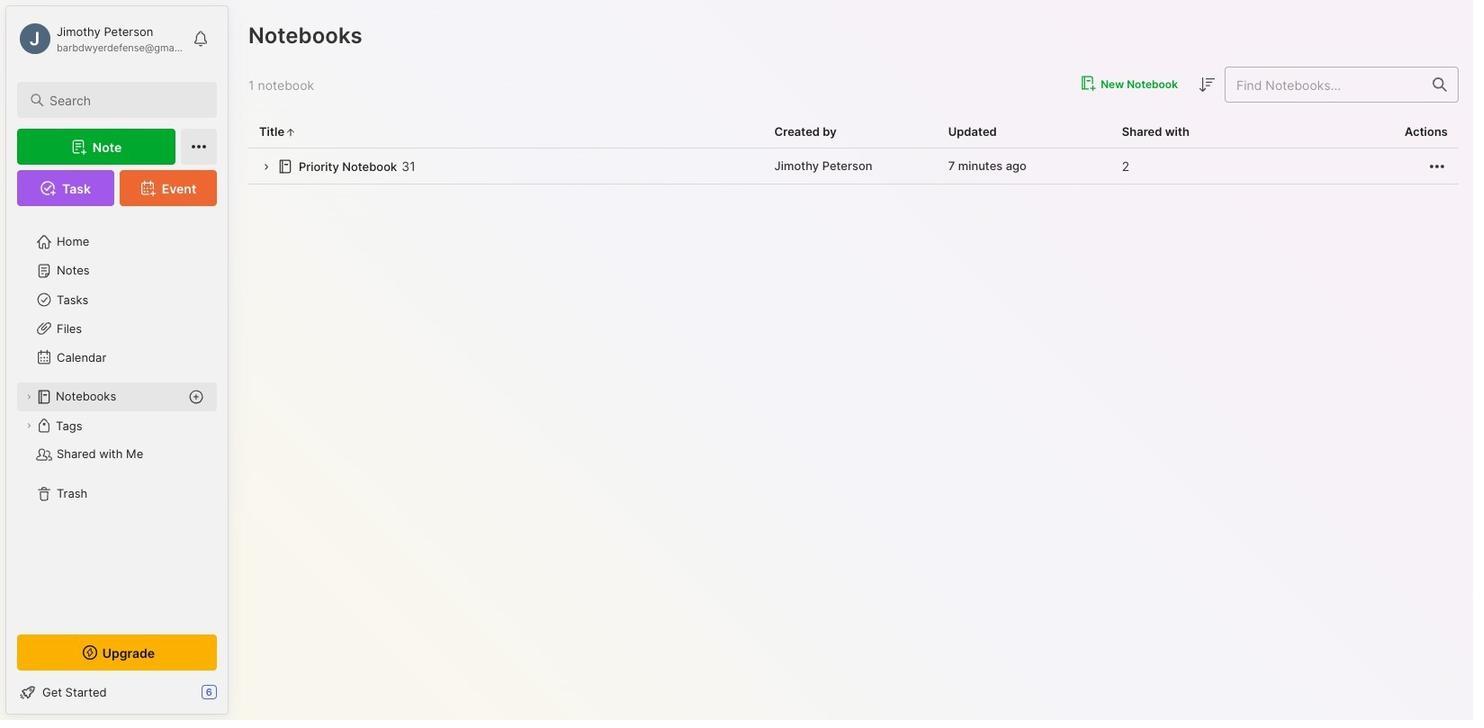 Task type: locate. For each thing, give the bounding box(es) containing it.
expand tags image
[[23, 420, 34, 431]]

Search text field
[[50, 92, 201, 109]]

sort options image
[[1196, 74, 1218, 95]]

tree
[[6, 217, 228, 618]]

None search field
[[50, 89, 201, 111]]

expand notebooks image
[[23, 392, 34, 402]]

click to collapse image
[[227, 687, 241, 708]]

Find Notebooks… text field
[[1226, 70, 1422, 99]]

row
[[248, 149, 1459, 185]]



Task type: vqa. For each thing, say whether or not it's contained in the screenshot.
THE SORT field
yes



Task type: describe. For each thing, give the bounding box(es) containing it.
main element
[[0, 0, 234, 720]]

more actions image
[[1427, 155, 1448, 177]]

More actions field
[[1427, 155, 1448, 177]]

Account field
[[17, 21, 184, 57]]

none search field inside main element
[[50, 89, 201, 111]]

tree inside main element
[[6, 217, 228, 618]]

Sort field
[[1196, 74, 1218, 95]]

arrow image
[[259, 161, 273, 174]]

Help and Learning task checklist field
[[6, 678, 228, 707]]



